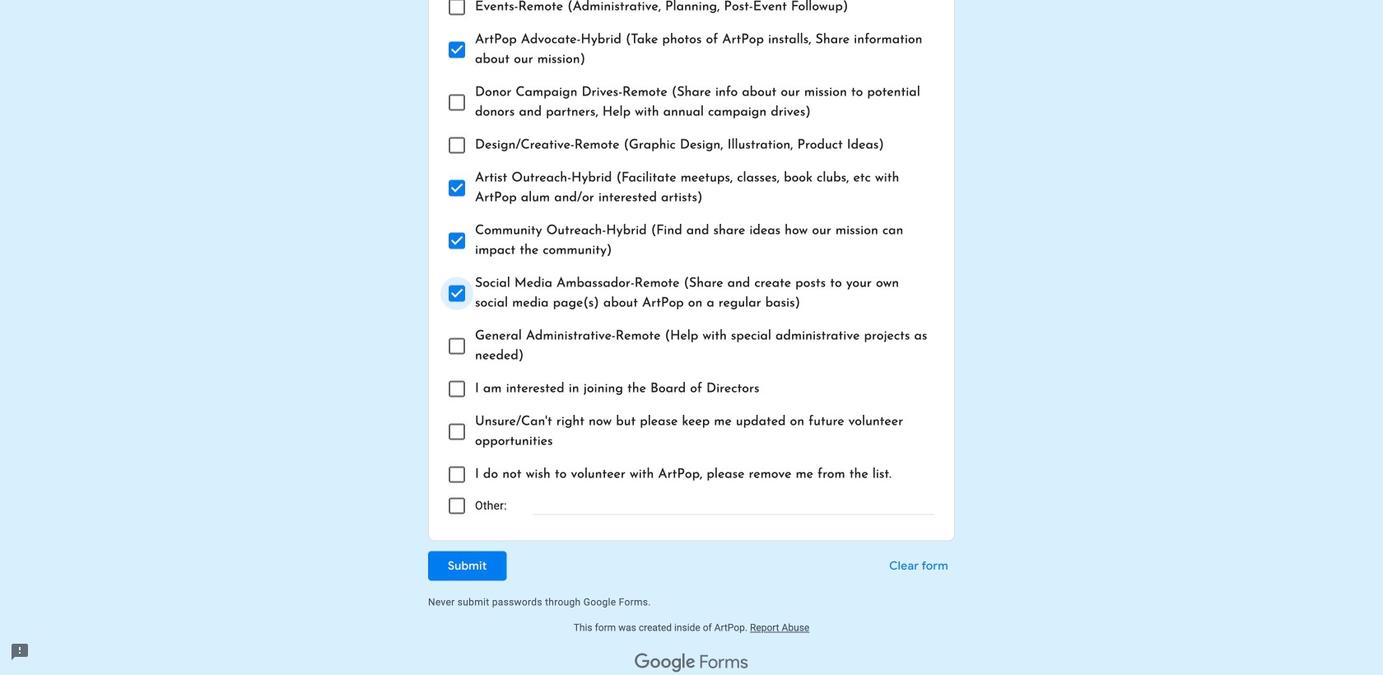 Task type: vqa. For each thing, say whether or not it's contained in the screenshot.
UNSURE/CAN'T RIGHT NOW BUT PLEASE KEEP ME UPDATED ON FUTURE VOLUNTEER OPPORTUNITIES ICON
yes



Task type: locate. For each thing, give the bounding box(es) containing it.
report a problem to google image
[[10, 643, 30, 662]]

Unsure/Can't right now but please keep me updated on future volunteer opportunities checkbox
[[449, 424, 465, 440]]

Design/Creative-Remote (Graphic Design, Illustration, Product Ideas) checkbox
[[449, 137, 465, 154]]

I do not wish to volunteer with ArtPop, please remove me from the list. checkbox
[[449, 467, 465, 483]]

Social Media Ambassador-Remote (Share and create posts to your own social media page(s) about ArtPop on a regular basis) checkbox
[[449, 286, 465, 302]]

google image
[[635, 654, 696, 674]]

ArtPop Advocate-Hybrid (Take photos of ArtPop installs, Share information about our mission) checkbox
[[449, 42, 465, 58]]

General Administrative-Remote (Help with special administrative projects as needed) checkbox
[[449, 338, 465, 355]]

list
[[449, 0, 935, 521]]

I am interested in joining the Board of Directors checkbox
[[449, 381, 465, 398]]

artpop advocate-hybrid (take photos of artpop installs, share information about our mission) image
[[449, 42, 465, 58]]

events-remote (administrative, planning, post-event followup) image
[[451, 1, 464, 14]]

Community Outreach-Hybrid (Find and share ideas how our mission can impact the community) checkbox
[[449, 233, 465, 249]]

design/creative-remote (graphic design, illustration, product ideas) image
[[451, 139, 464, 152]]

community outreach-hybrid (find and share ideas how our mission can impact the community) image
[[449, 233, 465, 249]]



Task type: describe. For each thing, give the bounding box(es) containing it.
donor campaign drives-remote (share info about our mission to potential donors and partners, help with annual campaign drives) image
[[451, 96, 464, 109]]

i do not wish to volunteer with artpop, please remove me from the list. image
[[451, 468, 464, 482]]

general administrative-remote (help with special administrative projects as needed) image
[[451, 340, 464, 353]]

unsure/can't right now but please keep me updated on future volunteer opportunities image
[[451, 426, 464, 439]]

Artist Outreach-Hybrid (Facilitate meetups, classes, book clubs, etc with ArtPop alum and/or interested artists) checkbox
[[449, 180, 465, 197]]

Donor Campaign Drives-Remote (Share info about our mission to potential donors and partners, Help with annual campaign drives) checkbox
[[449, 95, 465, 111]]

artist outreach-hybrid (facilitate meetups, classes, book clubs, etc with artpop alum and/or interested artists) image
[[449, 180, 465, 197]]

Other: checkbox
[[449, 498, 465, 515]]

other: image
[[451, 500, 464, 513]]

social media ambassador-remote (share and create posts to your own social media page(s) about artpop on a regular basis) image
[[449, 286, 465, 302]]

i am interested in joining the board of directors image
[[451, 383, 464, 396]]

Events-Remote (Administrative, Planning, Post-Event Followup) checkbox
[[449, 0, 465, 15]]



